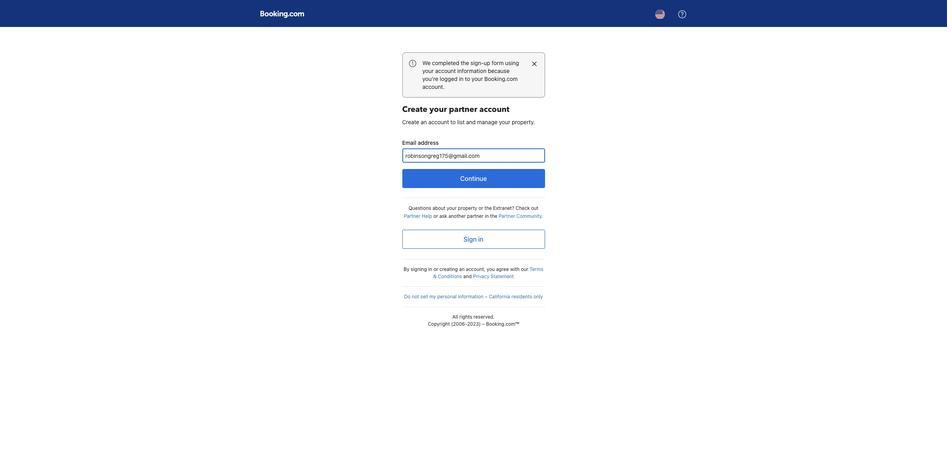 Task type: vqa. For each thing, say whether or not it's contained in the screenshot.
to to the top
yes



Task type: locate. For each thing, give the bounding box(es) containing it.
our
[[521, 266, 529, 272]]

1 vertical spatial partner
[[467, 213, 484, 219]]

1 vertical spatial create
[[403, 119, 420, 125]]

partner community link
[[499, 213, 542, 219]]

an for signing
[[460, 266, 465, 272]]

2 vertical spatial or
[[434, 266, 439, 272]]

account.
[[423, 83, 445, 90]]

completed
[[432, 60, 460, 66]]

0 vertical spatial –
[[485, 294, 488, 300]]

0 vertical spatial or
[[479, 205, 484, 211]]

1 vertical spatial an
[[460, 266, 465, 272]]

0 vertical spatial to
[[465, 75, 471, 82]]

in
[[459, 75, 464, 82], [485, 213, 489, 219], [479, 236, 484, 243], [429, 266, 433, 272]]

–
[[485, 294, 488, 300], [482, 321, 485, 327]]

email address
[[403, 139, 439, 146]]

1 horizontal spatial .
[[542, 213, 544, 219]]

information up rights
[[458, 294, 484, 300]]

or right property
[[479, 205, 484, 211]]

the left sign- at the top of the page
[[461, 60, 469, 66]]

statement
[[491, 273, 514, 279]]

. inside all rights reserved . copyright (2006-2023) – booking.com™
[[494, 314, 495, 320]]

ask
[[440, 213, 448, 219]]

and down by signing in or creating an account, you agree with our on the bottom of the page
[[464, 273, 472, 279]]

account up manage in the right of the page
[[480, 104, 510, 115]]

residents
[[512, 294, 533, 300]]

your
[[423, 67, 434, 74], [472, 75, 483, 82], [430, 104, 447, 115], [499, 119, 511, 125], [447, 205, 457, 211]]

2 partner from the left
[[499, 213, 516, 219]]

or
[[479, 205, 484, 211], [434, 213, 438, 219], [434, 266, 439, 272]]

an for your
[[421, 119, 427, 125]]

terms & conditions link
[[434, 266, 544, 279]]

and
[[466, 119, 476, 125], [464, 273, 472, 279]]

1 horizontal spatial partner
[[499, 213, 516, 219]]

sign in link
[[403, 230, 545, 249]]

– left the california
[[485, 294, 488, 300]]

or left ask
[[434, 213, 438, 219]]

an right creating
[[460, 266, 465, 272]]

create down account.
[[403, 104, 428, 115]]

to left list
[[451, 119, 456, 125]]

1 horizontal spatial an
[[460, 266, 465, 272]]

account down completed
[[436, 67, 456, 74]]

reserved
[[474, 314, 494, 320]]

partner up list
[[449, 104, 478, 115]]

do not sell my personal information – california residents only link
[[404, 294, 543, 300]]

0 vertical spatial partner
[[449, 104, 478, 115]]

information down sign- at the top of the page
[[458, 67, 487, 74]]

0 horizontal spatial .
[[494, 314, 495, 320]]

all rights reserved . copyright (2006-2023) – booking.com™
[[428, 314, 520, 327]]

1 vertical spatial .
[[494, 314, 495, 320]]

and right list
[[466, 119, 476, 125]]

information
[[458, 67, 487, 74], [458, 294, 484, 300]]

1 vertical spatial the
[[485, 205, 492, 211]]

create up the 'email'
[[403, 119, 420, 125]]

create
[[403, 104, 428, 115], [403, 119, 420, 125]]

to
[[465, 75, 471, 82], [451, 119, 456, 125]]

terms
[[530, 266, 544, 272]]

and privacy statement
[[462, 273, 514, 279]]

1 horizontal spatial to
[[465, 75, 471, 82]]

in right signing
[[429, 266, 433, 272]]

0 vertical spatial the
[[461, 60, 469, 66]]

in up sign in link
[[485, 213, 489, 219]]

by
[[404, 266, 410, 272]]

0 vertical spatial .
[[542, 213, 544, 219]]

terms & conditions
[[434, 266, 544, 279]]

in right logged
[[459, 75, 464, 82]]

out
[[532, 205, 539, 211]]

an inside create your partner account create an account to list and manage your property.
[[421, 119, 427, 125]]

partner
[[404, 213, 421, 219], [499, 213, 516, 219]]

address
[[418, 139, 439, 146]]

your up the 'another' at the left of the page
[[447, 205, 457, 211]]

community
[[517, 213, 542, 219]]

manage
[[478, 119, 498, 125]]

account
[[436, 67, 456, 74], [480, 104, 510, 115], [429, 119, 449, 125]]

to right logged
[[465, 75, 471, 82]]

account left list
[[429, 119, 449, 125]]

an
[[421, 119, 427, 125], [460, 266, 465, 272]]

in inside questions about your property or the extranet? check out partner help or ask another partner in the partner community .
[[485, 213, 489, 219]]

1 vertical spatial –
[[482, 321, 485, 327]]

the left extranet?
[[485, 205, 492, 211]]

partner down extranet?
[[499, 213, 516, 219]]

1 vertical spatial account
[[480, 104, 510, 115]]

logged
[[440, 75, 458, 82]]

0 vertical spatial information
[[458, 67, 487, 74]]

to inside create your partner account create an account to list and manage your property.
[[451, 119, 456, 125]]

all
[[453, 314, 458, 320]]

0 horizontal spatial to
[[451, 119, 456, 125]]

partner
[[449, 104, 478, 115], [467, 213, 484, 219]]

account inside "we completed the sign-up form using your account information because you're logged in to your booking.com account."
[[436, 67, 456, 74]]

questions about your property or the extranet? check out partner help or ask another partner in the partner community .
[[404, 205, 544, 219]]

by signing in or creating an account, you agree with our
[[404, 266, 530, 272]]

1 vertical spatial to
[[451, 119, 456, 125]]

extranet?
[[494, 205, 515, 211]]

you
[[487, 266, 495, 272]]

in inside button
[[479, 236, 484, 243]]

.
[[542, 213, 544, 219], [494, 314, 495, 320]]

your down sign- at the top of the page
[[472, 75, 483, 82]]

an up email address
[[421, 119, 427, 125]]

california
[[489, 294, 511, 300]]

in right sign
[[479, 236, 484, 243]]

the inside "we completed the sign-up form using your account information because you're logged in to your booking.com account."
[[461, 60, 469, 66]]

continue button
[[403, 169, 545, 188]]

the
[[461, 60, 469, 66], [485, 205, 492, 211], [491, 213, 498, 219]]

0 vertical spatial create
[[403, 104, 428, 115]]

0 vertical spatial and
[[466, 119, 476, 125]]

with
[[511, 266, 520, 272]]

check
[[516, 205, 530, 211]]

. inside questions about your property or the extranet? check out partner help or ask another partner in the partner community .
[[542, 213, 544, 219]]

partner down questions
[[404, 213, 421, 219]]

or up &
[[434, 266, 439, 272]]

– down reserved
[[482, 321, 485, 327]]

0 horizontal spatial an
[[421, 119, 427, 125]]

0 horizontal spatial partner
[[404, 213, 421, 219]]

0 vertical spatial account
[[436, 67, 456, 74]]

partner down property
[[467, 213, 484, 219]]

0 vertical spatial an
[[421, 119, 427, 125]]

1 vertical spatial information
[[458, 294, 484, 300]]

the down extranet?
[[491, 213, 498, 219]]



Task type: describe. For each thing, give the bounding box(es) containing it.
partner inside questions about your property or the extranet? check out partner help or ask another partner in the partner community .
[[467, 213, 484, 219]]

up
[[484, 60, 491, 66]]

copyright
[[428, 321, 450, 327]]

sell
[[421, 294, 428, 300]]

because
[[488, 67, 510, 74]]

property
[[458, 205, 478, 211]]

to inside "we completed the sign-up form using your account information because you're logged in to your booking.com account."
[[465, 75, 471, 82]]

your down account.
[[430, 104, 447, 115]]

Email address email field
[[403, 148, 545, 163]]

– inside all rights reserved . copyright (2006-2023) – booking.com™
[[482, 321, 485, 327]]

do
[[404, 294, 411, 300]]

another
[[449, 213, 466, 219]]

&
[[434, 273, 437, 279]]

do not sell my personal information – california residents only
[[404, 294, 543, 300]]

conditions
[[438, 273, 462, 279]]

your right manage in the right of the page
[[499, 119, 511, 125]]

sign
[[464, 236, 477, 243]]

signing
[[411, 266, 427, 272]]

2 create from the top
[[403, 119, 420, 125]]

1 create from the top
[[403, 104, 428, 115]]

about
[[433, 205, 446, 211]]

property.
[[512, 119, 535, 125]]

using
[[506, 60, 519, 66]]

only
[[534, 294, 543, 300]]

create your partner account element
[[403, 104, 545, 126]]

your inside questions about your property or the extranet? check out partner help or ask another partner in the partner community .
[[447, 205, 457, 211]]

my
[[430, 294, 436, 300]]

continue
[[461, 175, 487, 182]]

rights
[[460, 314, 473, 320]]

questions
[[409, 205, 432, 211]]

personal
[[438, 294, 457, 300]]

creating
[[440, 266, 458, 272]]

sign in button
[[403, 230, 545, 249]]

booking.com
[[485, 75, 518, 82]]

2 vertical spatial the
[[491, 213, 498, 219]]

1 partner from the left
[[404, 213, 421, 219]]

privacy statement link
[[473, 273, 514, 279]]

you're
[[423, 75, 439, 82]]

not
[[412, 294, 419, 300]]

privacy
[[473, 273, 490, 279]]

1 vertical spatial or
[[434, 213, 438, 219]]

email
[[403, 139, 417, 146]]

sign in
[[464, 236, 484, 243]]

list
[[458, 119, 465, 125]]

we
[[423, 60, 431, 66]]

account,
[[466, 266, 486, 272]]

(2006-
[[452, 321, 468, 327]]

create your partner account create an account to list and manage your property.
[[403, 104, 535, 125]]

agree
[[497, 266, 509, 272]]

in inside "we completed the sign-up form using your account information because you're logged in to your booking.com account."
[[459, 75, 464, 82]]

form
[[492, 60, 504, 66]]

your down the we at the top
[[423, 67, 434, 74]]

and inside create your partner account create an account to list and manage your property.
[[466, 119, 476, 125]]

partner inside create your partner account create an account to list and manage your property.
[[449, 104, 478, 115]]

2 vertical spatial account
[[429, 119, 449, 125]]

we completed the sign-up form using your account information because you're logged in to your booking.com account.
[[423, 60, 519, 90]]

information inside "we completed the sign-up form using your account information because you're logged in to your booking.com account."
[[458, 67, 487, 74]]

help
[[422, 213, 433, 219]]

booking.com™
[[487, 321, 520, 327]]

2023)
[[468, 321, 481, 327]]

1 vertical spatial and
[[464, 273, 472, 279]]

partner help link
[[404, 213, 433, 219]]

sign-
[[471, 60, 484, 66]]



